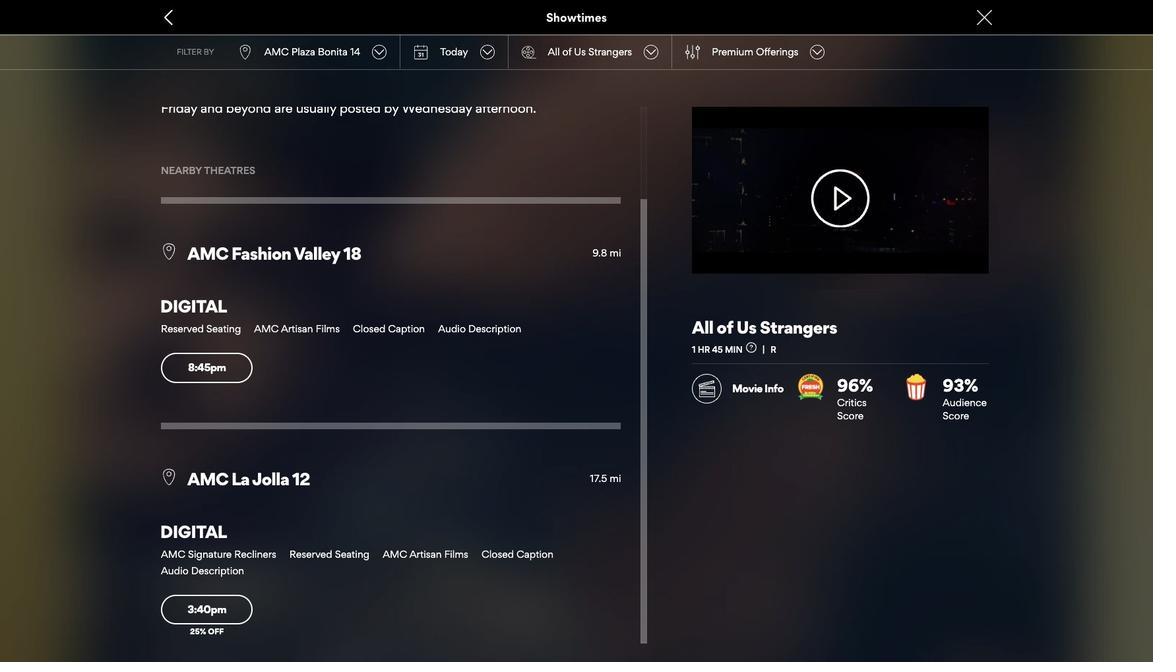 Task type: vqa. For each thing, say whether or not it's contained in the screenshot.
"debut,"
no



Task type: locate. For each thing, give the bounding box(es) containing it.
2 score from the left
[[943, 410, 970, 423]]

0 vertical spatial artisan
[[281, 323, 313, 335]]

0 vertical spatial digital
[[160, 296, 227, 317]]

0 horizontal spatial caption
[[388, 323, 425, 335]]

no
[[198, 78, 214, 94]]

movie info button
[[692, 374, 784, 404]]

closed
[[353, 323, 386, 335], [482, 548, 514, 561]]

amc fashion valley 18 link
[[161, 243, 361, 264]]

score
[[837, 410, 864, 423], [943, 410, 970, 423]]

1 horizontal spatial caption
[[517, 548, 554, 561]]

14
[[350, 45, 361, 58]]

1 horizontal spatial for
[[601, 78, 617, 94]]

amc la jolla 12
[[187, 468, 310, 490]]

reserved seating
[[161, 323, 241, 335], [290, 548, 370, 561]]

us
[[574, 45, 586, 58], [737, 317, 757, 338]]

1 horizontal spatial description
[[468, 323, 522, 335]]

1 horizontal spatial all of us strangers
[[692, 317, 837, 338]]

by right the filter
[[204, 47, 214, 57]]

0 vertical spatial caption
[[388, 323, 425, 335]]

0 horizontal spatial score
[[837, 410, 864, 423]]

been
[[315, 78, 345, 94]]

mi for amc la jolla 12
[[610, 472, 621, 485]]

mi right 17.5
[[610, 472, 621, 485]]

0 vertical spatial strangers
[[589, 45, 632, 58]]

1 vertical spatial reserved
[[290, 548, 332, 561]]

1 horizontal spatial closed
[[482, 548, 514, 561]]

0 vertical spatial reserved
[[161, 323, 204, 335]]

digital up 8:45pm on the bottom left of the page
[[160, 296, 227, 317]]

93% audience score
[[943, 375, 987, 423]]

0 horizontal spatial description
[[191, 565, 244, 577]]

offerings
[[756, 45, 799, 58]]

by
[[204, 47, 214, 57], [384, 100, 399, 116]]

1 vertical spatial digital
[[160, 521, 227, 542]]

1 digital from the top
[[160, 296, 227, 317]]

1 score from the left
[[837, 410, 864, 423]]

1 horizontal spatial audio
[[438, 323, 466, 335]]

nearby theatres
[[161, 165, 255, 177]]

movie info
[[733, 382, 784, 396]]

info
[[765, 382, 784, 396]]

today
[[440, 45, 468, 58]]

0 vertical spatial us
[[574, 45, 586, 58]]

0 vertical spatial films
[[316, 323, 340, 335]]

critics
[[837, 397, 867, 409]]

by inside sorry, no showtimes have been announced yet for this theatre. showtimes for friday and beyond are usually posted by wednesday afternoon.
[[384, 100, 399, 116]]

93%
[[943, 375, 979, 396]]

bonita
[[318, 45, 348, 58]]

0 vertical spatial amc artisan films
[[254, 323, 340, 335]]

valley
[[294, 243, 340, 264]]

caption
[[388, 323, 425, 335], [517, 548, 554, 561]]

score down critics
[[837, 410, 864, 423]]

mi right 9.8
[[610, 247, 621, 260]]

1 horizontal spatial artisan
[[410, 548, 442, 561]]

0 horizontal spatial of
[[563, 45, 572, 58]]

0 vertical spatial all
[[548, 45, 560, 58]]

digital
[[160, 296, 227, 317], [160, 521, 227, 542]]

have
[[284, 78, 312, 94]]

96% critics score
[[837, 375, 874, 423]]

1 for from the left
[[440, 78, 456, 94]]

rotten tomatoes image
[[903, 374, 930, 401]]

close this dialog image
[[1130, 637, 1144, 650]]

amc
[[264, 45, 289, 58], [187, 243, 228, 264], [254, 323, 279, 335], [187, 468, 228, 490], [161, 548, 186, 561], [383, 548, 407, 561]]

0 vertical spatial by
[[204, 47, 214, 57]]

1 vertical spatial closed
[[482, 548, 514, 561]]

reserved right recliners
[[290, 548, 332, 561]]

caption inside closed caption audio description
[[517, 548, 554, 561]]

1 mi from the top
[[610, 247, 621, 260]]

0 horizontal spatial seating
[[206, 323, 241, 335]]

8:45pm button
[[161, 353, 253, 383]]

0 horizontal spatial for
[[440, 78, 456, 94]]

1 vertical spatial audio
[[161, 565, 189, 577]]

showtimes
[[217, 78, 281, 94]]

0 vertical spatial reserved seating
[[161, 323, 241, 335]]

0 horizontal spatial all
[[548, 45, 560, 58]]

1 horizontal spatial of
[[717, 317, 734, 338]]

score inside 96% critics score
[[837, 410, 864, 423]]

r
[[771, 344, 777, 355]]

2 digital from the top
[[160, 521, 227, 542]]

for
[[440, 78, 456, 94], [601, 78, 617, 94]]

play trailer for all of us strangers image
[[692, 107, 989, 274], [793, 169, 888, 228]]

by down announced
[[384, 100, 399, 116]]

showtimes
[[546, 10, 607, 24], [532, 78, 598, 94]]

amc artisan films
[[254, 323, 340, 335], [383, 548, 469, 561]]

strangers
[[589, 45, 632, 58], [760, 317, 837, 338]]

hr
[[698, 344, 710, 355]]

17.5 mi
[[590, 472, 621, 485]]

are
[[275, 100, 293, 116]]

showtimes inside sorry, no showtimes have been announced yet for this theatre. showtimes for friday and beyond are usually posted by wednesday afternoon.
[[532, 78, 598, 94]]

audio
[[438, 323, 466, 335], [161, 565, 189, 577]]

25% off
[[190, 627, 224, 637]]

2 mi from the top
[[610, 472, 621, 485]]

1 vertical spatial description
[[191, 565, 244, 577]]

0 horizontal spatial amc artisan films
[[254, 323, 340, 335]]

1 vertical spatial by
[[384, 100, 399, 116]]

0 horizontal spatial strangers
[[589, 45, 632, 58]]

audio inside closed caption audio description
[[161, 565, 189, 577]]

amc la jolla 12 link
[[161, 468, 310, 490]]

seating
[[206, 323, 241, 335], [335, 548, 370, 561]]

score down "audience"
[[943, 410, 970, 423]]

sorry,
[[161, 78, 195, 94]]

1 vertical spatial strangers
[[760, 317, 837, 338]]

description inside closed caption audio description
[[191, 565, 244, 577]]

0 horizontal spatial artisan
[[281, 323, 313, 335]]

1 horizontal spatial amc artisan films
[[383, 548, 469, 561]]

closed caption audio description
[[161, 548, 554, 577]]

artisan
[[281, 323, 313, 335], [410, 548, 442, 561]]

0 horizontal spatial reserved
[[161, 323, 204, 335]]

rotten tomatoes certified fresh image
[[798, 374, 824, 401]]

description
[[468, 323, 522, 335], [191, 565, 244, 577]]

3:40pm
[[188, 603, 226, 616]]

mi
[[610, 247, 621, 260], [610, 472, 621, 485]]

1
[[692, 344, 696, 355]]

friday
[[161, 100, 197, 116]]

1 vertical spatial mi
[[610, 472, 621, 485]]

all
[[548, 45, 560, 58], [692, 317, 714, 338]]

score inside 93% audience score
[[943, 410, 970, 423]]

0 horizontal spatial reserved seating
[[161, 323, 241, 335]]

films
[[316, 323, 340, 335], [444, 548, 469, 561]]

0 horizontal spatial all of us strangers
[[548, 45, 632, 58]]

1 vertical spatial us
[[737, 317, 757, 338]]

8:45pm
[[188, 361, 226, 374]]

audio down "signature"
[[161, 565, 189, 577]]

1 horizontal spatial by
[[384, 100, 399, 116]]

digital up "signature"
[[160, 521, 227, 542]]

digital for amc fashion valley 18
[[160, 296, 227, 317]]

min
[[725, 344, 743, 355]]

announced
[[348, 78, 415, 94]]

0 horizontal spatial audio
[[161, 565, 189, 577]]

1 horizontal spatial films
[[444, 548, 469, 561]]

score for 93%
[[943, 410, 970, 423]]

reserved
[[161, 323, 204, 335], [290, 548, 332, 561]]

0 vertical spatial of
[[563, 45, 572, 58]]

0 horizontal spatial closed
[[353, 323, 386, 335]]

closed inside closed caption audio description
[[482, 548, 514, 561]]

of
[[563, 45, 572, 58], [717, 317, 734, 338]]

all of us strangers
[[548, 45, 632, 58], [692, 317, 837, 338]]

1 vertical spatial showtimes
[[532, 78, 598, 94]]

audio right closed caption
[[438, 323, 466, 335]]

1 horizontal spatial seating
[[335, 548, 370, 561]]

1 vertical spatial amc artisan films
[[383, 548, 469, 561]]

1 horizontal spatial reserved seating
[[290, 548, 370, 561]]

9.8
[[593, 247, 607, 260]]

0 vertical spatial mi
[[610, 247, 621, 260]]

reserved up 8:45pm on the bottom left of the page
[[161, 323, 204, 335]]

1 vertical spatial of
[[717, 317, 734, 338]]

wednesday
[[402, 100, 472, 116]]

and
[[201, 100, 223, 116]]

0 vertical spatial closed
[[353, 323, 386, 335]]

1 vertical spatial films
[[444, 548, 469, 561]]

1 vertical spatial caption
[[517, 548, 554, 561]]

1 horizontal spatial score
[[943, 410, 970, 423]]

1 vertical spatial all of us strangers
[[692, 317, 837, 338]]

amc signature recliners
[[161, 548, 276, 561]]

1 vertical spatial reserved seating
[[290, 548, 370, 561]]

1 horizontal spatial strangers
[[760, 317, 837, 338]]

1 horizontal spatial all
[[692, 317, 714, 338]]



Task type: describe. For each thing, give the bounding box(es) containing it.
premium offerings
[[712, 45, 799, 58]]

17.5
[[590, 472, 607, 485]]

usually
[[296, 100, 337, 116]]

caption for closed caption audio description
[[517, 548, 554, 561]]

0 horizontal spatial us
[[574, 45, 586, 58]]

25%
[[190, 627, 206, 637]]

0 vertical spatial description
[[468, 323, 522, 335]]

filter
[[177, 47, 202, 57]]

0 horizontal spatial films
[[316, 323, 340, 335]]

this
[[460, 78, 480, 94]]

premium
[[712, 45, 754, 58]]

closed for closed caption
[[353, 323, 386, 335]]

caption for closed caption
[[388, 323, 425, 335]]

signature
[[188, 548, 232, 561]]

theatres
[[204, 165, 255, 177]]

1 vertical spatial artisan
[[410, 548, 442, 561]]

closed caption
[[353, 323, 425, 335]]

18
[[343, 243, 361, 264]]

yet
[[418, 78, 437, 94]]

1 vertical spatial all
[[692, 317, 714, 338]]

afternoon.
[[476, 100, 537, 116]]

1 hr 45 min button
[[692, 342, 771, 355]]

audio description
[[438, 323, 522, 335]]

mi for amc fashion valley 18
[[610, 247, 621, 260]]

1 horizontal spatial reserved
[[290, 548, 332, 561]]

more information about image
[[746, 342, 757, 353]]

0 vertical spatial seating
[[206, 323, 241, 335]]

9.8 miles element
[[593, 247, 621, 260]]

96%
[[837, 375, 874, 396]]

jolla
[[252, 468, 289, 490]]

la
[[231, 468, 249, 490]]

beyond
[[226, 100, 271, 116]]

theatre.
[[484, 78, 529, 94]]

recliners
[[234, 548, 276, 561]]

0 horizontal spatial by
[[204, 47, 214, 57]]

movie
[[733, 382, 763, 396]]

nearby
[[161, 165, 202, 177]]

plaza
[[291, 45, 315, 58]]

sorry, no showtimes have been announced yet for this theatre. showtimes for friday and beyond are usually posted by wednesday afternoon.
[[161, 78, 617, 116]]

12
[[292, 468, 310, 490]]

amc fashion valley 18
[[187, 243, 361, 264]]

digital for amc la jolla 12
[[160, 521, 227, 542]]

3:40pm button
[[161, 595, 253, 625]]

0 vertical spatial audio
[[438, 323, 466, 335]]

1 hr 45 min
[[692, 344, 743, 355]]

filter by element
[[686, 45, 700, 59]]

17.5 miles element
[[590, 472, 621, 485]]

1 horizontal spatial us
[[737, 317, 757, 338]]

filter by
[[177, 47, 214, 57]]

score for 96%
[[837, 410, 864, 423]]

off
[[208, 627, 224, 637]]

2 for from the left
[[601, 78, 617, 94]]

1 vertical spatial seating
[[335, 548, 370, 561]]

posted
[[340, 100, 381, 116]]

audience
[[943, 397, 987, 409]]

0 vertical spatial all of us strangers
[[548, 45, 632, 58]]

0 vertical spatial showtimes
[[546, 10, 607, 24]]

9.8 mi
[[593, 247, 621, 260]]

amc plaza bonita 14
[[264, 45, 361, 58]]

closed for closed caption audio description
[[482, 548, 514, 561]]

fashion
[[231, 243, 291, 264]]

45
[[712, 344, 723, 355]]



